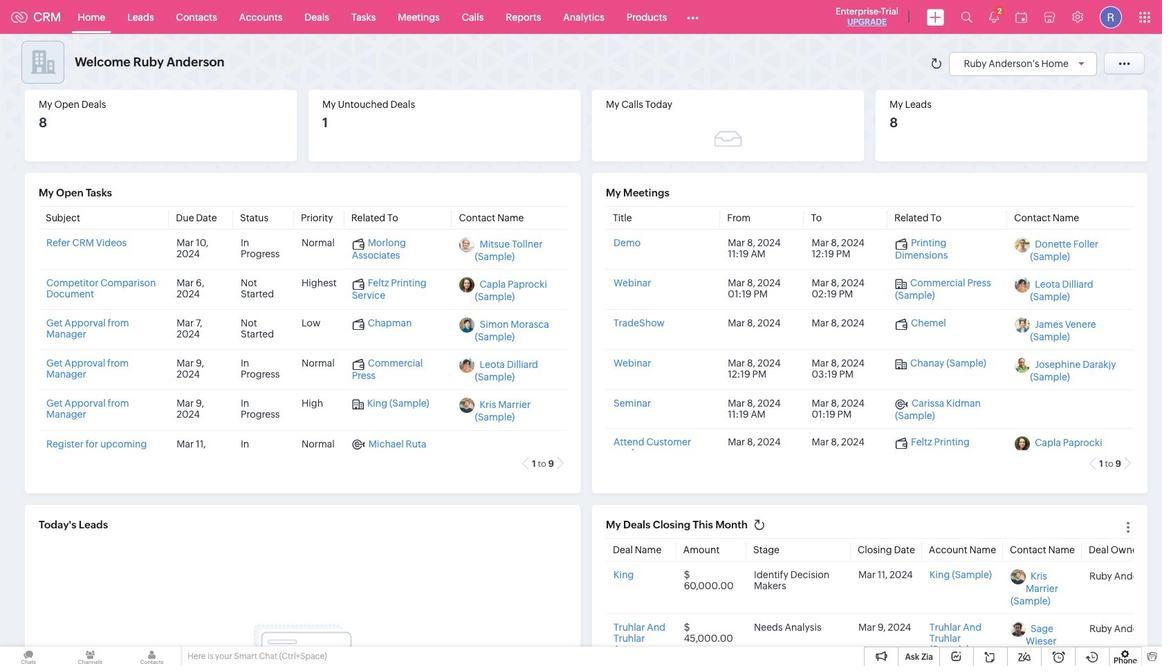 Task type: vqa. For each thing, say whether or not it's contained in the screenshot.
Profile image
yes



Task type: locate. For each thing, give the bounding box(es) containing it.
search element
[[953, 0, 982, 34]]

create menu image
[[928, 9, 945, 25]]

profile element
[[1092, 0, 1131, 34]]

search image
[[961, 11, 973, 23]]

chats image
[[0, 647, 57, 667]]

logo image
[[11, 11, 28, 22]]



Task type: describe. For each thing, give the bounding box(es) containing it.
signals element
[[982, 0, 1008, 34]]

Other Modules field
[[679, 6, 708, 28]]

create menu element
[[919, 0, 953, 34]]

profile image
[[1101, 6, 1123, 28]]

calendar image
[[1016, 11, 1028, 22]]

contacts image
[[123, 647, 180, 667]]

channels image
[[62, 647, 119, 667]]



